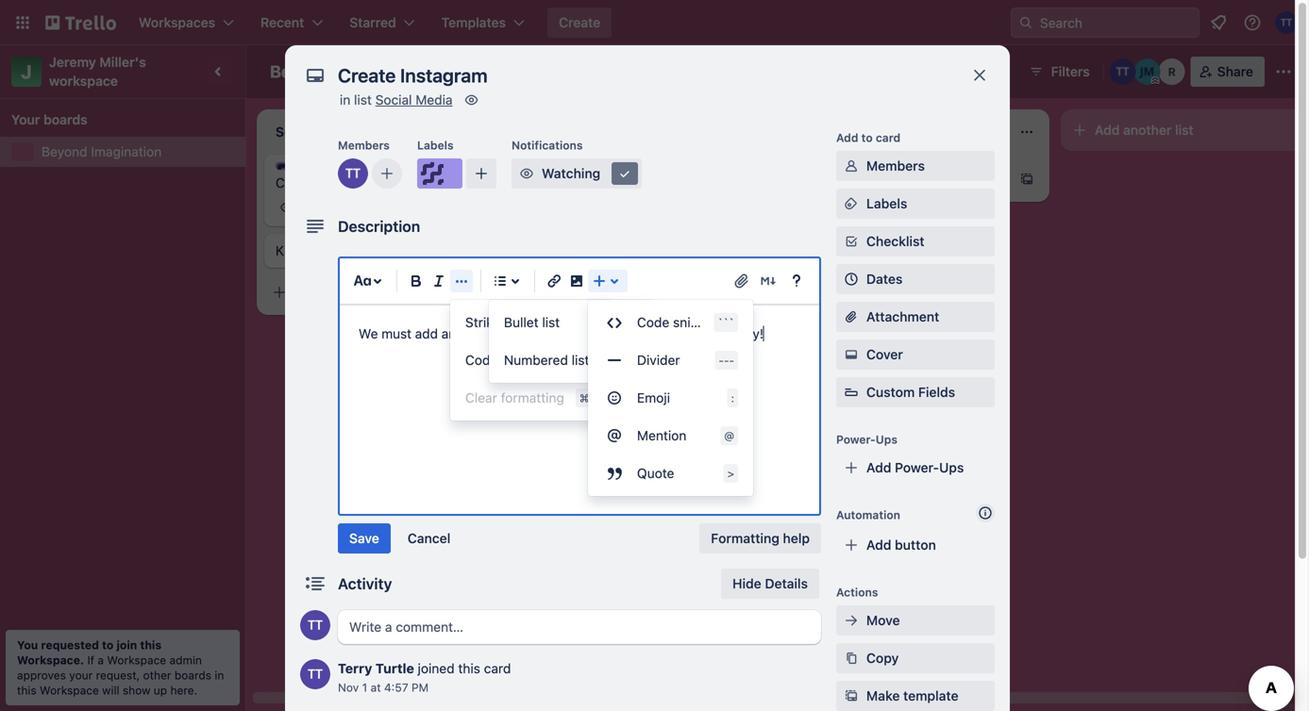 Task type: locate. For each thing, give the bounding box(es) containing it.
0 vertical spatial workspace
[[107, 654, 166, 667]]

bullet
[[504, 315, 539, 330]]

0 horizontal spatial create
[[276, 175, 316, 191]]

0 horizontal spatial add a card
[[295, 285, 362, 300]]

another inside text field
[[441, 326, 488, 342]]

0 horizontal spatial power-
[[836, 433, 876, 446]]

add power-ups
[[867, 460, 964, 476]]

sm image inside the cover link
[[842, 345, 861, 364]]

0 vertical spatial power-
[[836, 433, 876, 446]]

image image
[[565, 270, 588, 293]]

power- down power-ups
[[895, 460, 939, 476]]

0 vertical spatial members
[[338, 139, 390, 152]]

kickoff
[[276, 243, 318, 259]]

0 vertical spatial in
[[340, 92, 351, 108]]

1 vertical spatial beyond
[[42, 144, 87, 160]]

bullet list
[[504, 315, 560, 330]]

cover
[[867, 347, 903, 362]]

create from template… image
[[1019, 172, 1035, 187], [483, 285, 498, 300]]

sm image inside members link
[[842, 157, 861, 176]]

0 vertical spatial beyond
[[270, 61, 331, 82]]

list left ⌘⇧s
[[542, 315, 560, 330]]

link image
[[543, 270, 565, 293]]

imagination down the your boards with 1 items element
[[91, 144, 162, 160]]

add a card button down add to card at the right top of the page
[[800, 164, 1012, 194]]

this right joined
[[458, 661, 480, 677]]

0 horizontal spatial beyond
[[42, 144, 87, 160]]

color: purple, title: none image right add members to card image at top
[[417, 159, 463, 189]]

star or unstar board image
[[452, 64, 467, 79]]

code snippet image
[[603, 311, 626, 334]]

Main content area, start typing to enter text. text field
[[359, 323, 800, 345]]

media
[[530, 326, 566, 342]]

ups up "add power-ups"
[[876, 433, 898, 446]]

sm image inside copy link
[[842, 649, 861, 668]]

color: purple, title: none image up create instagram
[[276, 162, 313, 170]]

0 horizontal spatial code
[[465, 353, 498, 368]]

2 horizontal spatial to
[[861, 131, 873, 144]]

1 horizontal spatial ups
[[939, 460, 964, 476]]

thoughts thinking
[[544, 163, 615, 191]]

1 vertical spatial in
[[215, 669, 224, 682]]

sm image right thoughts
[[615, 164, 634, 183]]

join
[[117, 639, 137, 652]]

emoji image
[[603, 387, 626, 410]]

meeting
[[322, 243, 371, 259]]

1
[[362, 682, 367, 695]]

0 vertical spatial another
[[1123, 122, 1172, 138]]

None text field
[[328, 59, 951, 93]]

sm image left copy
[[842, 649, 861, 668]]

to up '⌘⇧m'
[[570, 326, 582, 342]]

card right joined
[[484, 661, 511, 677]]

card
[[876, 131, 901, 144], [870, 171, 898, 187], [334, 285, 362, 300], [484, 661, 511, 677]]

1 horizontal spatial labels
[[867, 196, 907, 211]]

to inside you requested to join this workspace.
[[102, 639, 114, 652]]

this
[[140, 639, 162, 652], [458, 661, 480, 677], [17, 684, 37, 698]]

you requested to join this workspace.
[[17, 639, 162, 667]]

another inside button
[[1123, 122, 1172, 138]]

1 horizontal spatial color: purple, title: none image
[[417, 159, 463, 189]]

group containing strikethrough
[[450, 304, 612, 417]]

numbered
[[504, 353, 568, 368]]

1 vertical spatial add a card button
[[264, 278, 476, 308]]

add a card down kickoff meeting
[[295, 285, 362, 300]]

add
[[1095, 122, 1120, 138], [836, 131, 858, 144], [831, 171, 856, 187], [295, 285, 319, 300], [867, 460, 891, 476], [867, 538, 891, 553]]

to left "join"
[[102, 639, 114, 652]]

back to home image
[[45, 8, 116, 38]]

1 vertical spatial imagination
[[91, 144, 162, 160]]

boards right your
[[43, 112, 87, 127]]

fields
[[918, 385, 955, 400]]

0 horizontal spatial color: purple, title: none image
[[276, 162, 313, 170]]

create inside create button
[[559, 15, 600, 30]]

members
[[338, 139, 390, 152], [867, 158, 925, 174]]

1 horizontal spatial this
[[140, 639, 162, 652]]

social
[[375, 92, 412, 108]]

attachment
[[867, 309, 939, 325]]

up
[[154, 684, 167, 698]]

:
[[731, 392, 734, 405]]

0 horizontal spatial workspace
[[40, 684, 99, 698]]

sm image inside labels link
[[842, 194, 861, 213]]

1 horizontal spatial boards
[[174, 669, 211, 682]]

2 vertical spatial to
[[102, 639, 114, 652]]

code up clear
[[465, 353, 498, 368]]

create instagram
[[276, 175, 381, 191]]

open help dialog image
[[785, 270, 808, 293]]

1 horizontal spatial add a card
[[831, 171, 898, 187]]

editor toolbar toolbar
[[347, 266, 812, 496]]

1 vertical spatial workspace
[[40, 684, 99, 698]]

code right ⌘⇧8
[[637, 315, 670, 330]]

open information menu image
[[1243, 13, 1262, 32]]

ups down the fields
[[939, 460, 964, 476]]

hide
[[733, 576, 761, 592]]

0 horizontal spatial create from template… image
[[483, 285, 498, 300]]

miller's
[[99, 54, 146, 70]]

jeremy miller (jeremymiller198) image
[[1134, 59, 1161, 85]]

a down add to card at the right top of the page
[[859, 171, 866, 187]]

lists image
[[489, 270, 512, 293]]

1 vertical spatial create from template… image
[[483, 285, 498, 300]]

members down add to card at the right top of the page
[[867, 158, 925, 174]]

1 horizontal spatial beyond
[[270, 61, 331, 82]]

1 vertical spatial another
[[441, 326, 488, 342]]

2 vertical spatial this
[[17, 684, 37, 698]]

power- down custom
[[836, 433, 876, 446]]

group containing bullet list
[[489, 304, 654, 379]]

⌘⇧8
[[607, 316, 635, 329]]

1 vertical spatial ups
[[939, 460, 964, 476]]

3 - from the left
[[729, 354, 734, 367]]

1 horizontal spatial imagination
[[335, 61, 431, 82]]

in right other
[[215, 669, 224, 682]]

turtle
[[375, 661, 414, 677]]

request,
[[96, 669, 140, 682]]

workspace down your
[[40, 684, 99, 698]]

jeremy
[[49, 54, 96, 70]]

add to card
[[836, 131, 901, 144]]

boards down admin
[[174, 669, 211, 682]]

1 vertical spatial boards
[[174, 669, 211, 682]]

a inside if a workspace admin approves your request, other boards in this workspace will show up here.
[[98, 654, 104, 667]]

filters
[[1051, 64, 1090, 79]]

menu containing code snippet
[[588, 304, 753, 493]]

sm image for checklist
[[842, 232, 861, 251]]

another down jeremy miller (jeremymiller198) image
[[1123, 122, 1172, 138]]

1 horizontal spatial add a card button
[[800, 164, 1012, 194]]

0 horizontal spatial to
[[102, 639, 114, 652]]

power-ups
[[836, 433, 898, 446]]

---
[[719, 354, 734, 367]]

strikethrough
[[465, 315, 548, 330]]

a right if
[[98, 654, 104, 667]]

1 vertical spatial power-
[[895, 460, 939, 476]]

2 group from the left
[[489, 304, 654, 379]]

add a card down add to card at the right top of the page
[[831, 171, 898, 187]]

0 horizontal spatial imagination
[[91, 144, 162, 160]]

imagination inside beyond imagination link
[[91, 144, 162, 160]]

2 horizontal spatial this
[[458, 661, 480, 677]]

⌘\
[[579, 392, 593, 405]]

beyond imagination
[[270, 61, 431, 82], [42, 144, 162, 160]]

0 vertical spatial create from template… image
[[1019, 172, 1035, 187]]

2 vertical spatial a
[[98, 654, 104, 667]]

0 horizontal spatial another
[[441, 326, 488, 342]]

1 vertical spatial a
[[323, 285, 330, 300]]

0 horizontal spatial labels
[[417, 139, 454, 152]]

0 horizontal spatial this
[[17, 684, 37, 698]]

nov 1 at 4:57 pm link
[[338, 682, 429, 695]]

1 horizontal spatial beyond imagination
[[270, 61, 431, 82]]

1 horizontal spatial another
[[1123, 122, 1172, 138]]

clear formatting
[[465, 390, 564, 406]]

1 horizontal spatial power-
[[895, 460, 939, 476]]

this right "join"
[[140, 639, 162, 652]]

formatting
[[711, 531, 780, 547]]

1 vertical spatial labels
[[867, 196, 907, 211]]

workspace down "join"
[[107, 654, 166, 667]]

2 - from the left
[[724, 354, 729, 367]]

imagination up social
[[335, 61, 431, 82]]

0 horizontal spatial in
[[215, 669, 224, 682]]

add down filters button
[[1095, 122, 1120, 138]]

show menu image
[[1274, 62, 1293, 81]]

this inside terry turtle joined this card nov 1 at 4:57 pm
[[458, 661, 480, 677]]

0 vertical spatial create
[[559, 15, 600, 30]]

list down board name text field
[[354, 92, 372, 108]]

1 vertical spatial to
[[570, 326, 582, 342]]

you
[[17, 639, 38, 652]]

color: purple, title: none image
[[417, 159, 463, 189], [276, 162, 313, 170]]

sm image for copy
[[842, 649, 861, 668]]

members up add members to card image at top
[[338, 139, 390, 152]]

Write a comment text field
[[338, 611, 821, 645]]

show
[[123, 684, 150, 698]]

divider image
[[603, 349, 626, 372]]

1 horizontal spatial a
[[323, 285, 330, 300]]

group
[[450, 304, 612, 417], [489, 304, 654, 379]]

actions
[[836, 586, 878, 599]]

1 horizontal spatial create from template… image
[[1019, 172, 1035, 187]]

mention
[[637, 428, 687, 444]]

another right the add
[[441, 326, 488, 342]]

terry
[[338, 661, 372, 677]]

will
[[102, 684, 119, 698]]

0 vertical spatial imagination
[[335, 61, 431, 82]]

0 horizontal spatial boards
[[43, 112, 87, 127]]

add button
[[867, 538, 936, 553]]

1 horizontal spatial in
[[340, 92, 351, 108]]

0 vertical spatial beyond imagination
[[270, 61, 431, 82]]

1 vertical spatial create
[[276, 175, 316, 191]]

add button button
[[836, 530, 995, 561]]

labels down media
[[417, 139, 454, 152]]

to up members link
[[861, 131, 873, 144]]

create for create instagram
[[276, 175, 316, 191]]

make template link
[[836, 682, 995, 712]]

sm image down notifications
[[517, 164, 536, 183]]

thoughts
[[563, 163, 615, 177]]

list down rubyanndersson (rubyanndersson) image
[[1175, 122, 1194, 138]]

boards
[[43, 112, 87, 127], [174, 669, 211, 682]]

beyond imagination up social
[[270, 61, 431, 82]]

r button
[[1159, 59, 1185, 85]]

notifications
[[512, 139, 583, 152]]

this down approves
[[17, 684, 37, 698]]

1 group from the left
[[450, 304, 612, 417]]

add up members link
[[836, 131, 858, 144]]

credibility!
[[701, 326, 764, 342]]

1 vertical spatial this
[[458, 661, 480, 677]]

a left text styles icon
[[323, 285, 330, 300]]

0 horizontal spatial a
[[98, 654, 104, 667]]

create inside create instagram link
[[276, 175, 316, 191]]

add a card
[[831, 171, 898, 187], [295, 285, 362, 300]]

1 horizontal spatial code
[[637, 315, 670, 330]]

sm image left cover
[[842, 345, 861, 364]]

sm image for members
[[842, 157, 861, 176]]

formatting
[[501, 390, 564, 406]]

beyond
[[270, 61, 331, 82], [42, 144, 87, 160]]

1 horizontal spatial workspace
[[107, 654, 166, 667]]

filters button
[[1023, 57, 1096, 87]]

1 vertical spatial beyond imagination
[[42, 144, 162, 160]]

sm image inside 'make template' link
[[842, 687, 861, 706]]

code inside menu
[[637, 315, 670, 330]]

1 horizontal spatial to
[[570, 326, 582, 342]]

sm image left 'checklist'
[[842, 232, 861, 251]]

j
[[21, 60, 32, 83]]

0 vertical spatial code
[[637, 315, 670, 330]]

in down board name text field
[[340, 92, 351, 108]]

approves
[[17, 669, 66, 682]]

sm image inside the move link
[[842, 612, 861, 631]]

list for in list social media
[[354, 92, 372, 108]]

button
[[895, 538, 936, 553]]

beyond imagination down the your boards with 1 items element
[[42, 144, 162, 160]]

code inside group
[[465, 353, 498, 368]]

requested
[[41, 639, 99, 652]]

labels up 'checklist'
[[867, 196, 907, 211]]

labels
[[417, 139, 454, 152], [867, 196, 907, 211]]

search image
[[1018, 15, 1034, 30]]

1 horizontal spatial create
[[559, 15, 600, 30]]

add a card button up we
[[264, 278, 476, 308]]

sm image inside checklist link
[[842, 232, 861, 251]]

Board name text field
[[261, 57, 440, 87]]

a
[[859, 171, 866, 187], [323, 285, 330, 300], [98, 654, 104, 667]]

this inside you requested to join this workspace.
[[140, 639, 162, 652]]

add another list
[[1095, 122, 1194, 138]]

0 vertical spatial add a card button
[[800, 164, 1012, 194]]

2 horizontal spatial a
[[859, 171, 866, 187]]

sm image
[[462, 91, 481, 109], [842, 157, 861, 176], [842, 194, 861, 213], [842, 612, 861, 631]]

0 horizontal spatial ups
[[876, 433, 898, 446]]

this inside if a workspace admin approves your request, other boards in this workspace will show up here.
[[17, 684, 37, 698]]

sm image left make
[[842, 687, 861, 706]]

details
[[765, 576, 808, 592]]

mention image
[[603, 425, 626, 447]]

0 vertical spatial a
[[859, 171, 866, 187]]

sm image for make template
[[842, 687, 861, 706]]

0 vertical spatial ups
[[876, 433, 898, 446]]

menu
[[588, 304, 753, 493]]

jeremy miller's workspace
[[49, 54, 149, 89]]

0 vertical spatial this
[[140, 639, 162, 652]]

sm image
[[517, 164, 536, 183], [615, 164, 634, 183], [842, 232, 861, 251], [842, 345, 861, 364], [842, 649, 861, 668], [842, 687, 861, 706]]

share button
[[1191, 57, 1265, 87]]

terry turtle (terryturtle) image
[[1275, 11, 1298, 34], [1110, 59, 1136, 85], [338, 159, 368, 189], [476, 196, 498, 219], [300, 611, 330, 641], [300, 660, 330, 690]]

list down we must add another social media to increase our youth credibility! text field
[[572, 353, 589, 368]]

1 vertical spatial code
[[465, 353, 498, 368]]

automation
[[836, 509, 900, 522]]

1 horizontal spatial members
[[867, 158, 925, 174]]

card up members link
[[876, 131, 901, 144]]

thinking
[[544, 175, 596, 191]]

other
[[143, 669, 171, 682]]



Task type: describe. For each thing, give the bounding box(es) containing it.
1 - from the left
[[719, 354, 724, 367]]

sm image for labels
[[842, 194, 861, 213]]

0 horizontal spatial members
[[338, 139, 390, 152]]

if a workspace admin approves your request, other boards in this workspace will show up here.
[[17, 654, 224, 698]]

custom fields button
[[836, 383, 995, 402]]

we
[[359, 326, 378, 342]]

create instagram link
[[276, 174, 495, 193]]

add power-ups link
[[836, 453, 995, 483]]

terry turtle joined this card nov 1 at 4:57 pm
[[338, 661, 511, 695]]

dates button
[[836, 264, 995, 295]]

formatting help link
[[700, 524, 821, 554]]

0 horizontal spatial beyond imagination
[[42, 144, 162, 160]]

⌘⇧7
[[608, 354, 635, 367]]

social
[[491, 326, 526, 342]]

to inside text field
[[570, 326, 582, 342]]

⌘⇧s
[[565, 316, 593, 329]]

sm image for move
[[842, 612, 861, 631]]

italic ⌘i image
[[428, 270, 450, 293]]

create from template… image for the left add a card button
[[483, 285, 498, 300]]

cancel
[[408, 531, 450, 547]]

power ups image
[[963, 64, 978, 79]]

automation image
[[989, 57, 1015, 83]]

make
[[867, 689, 900, 704]]

in list social media
[[340, 92, 453, 108]]

in inside if a workspace admin approves your request, other boards in this workspace will show up here.
[[215, 669, 224, 682]]

add inside button
[[1095, 122, 1120, 138]]

clear
[[465, 390, 497, 406]]

joined
[[418, 661, 455, 677]]

card inside terry turtle joined this card nov 1 at 4:57 pm
[[484, 661, 511, 677]]

your boards with 1 items element
[[11, 109, 225, 131]]

card down "meeting"
[[334, 285, 362, 300]]

custom
[[867, 385, 915, 400]]

copy link
[[836, 644, 995, 674]]

add members to card image
[[379, 164, 395, 183]]

save button
[[338, 524, 391, 554]]

here.
[[170, 684, 197, 698]]

thinking link
[[544, 174, 763, 193]]

workspace.
[[17, 654, 84, 667]]

color: bold red, title: "thoughts" element
[[544, 162, 615, 177]]

0 notifications image
[[1207, 11, 1230, 34]]

our
[[640, 326, 660, 342]]

hide details
[[733, 576, 808, 592]]

pm
[[412, 682, 429, 695]]

code for code snippet ```
[[637, 315, 670, 330]]

⌘⇧m
[[562, 354, 593, 367]]

menu inside editor toolbar toolbar
[[588, 304, 753, 493]]

help
[[783, 531, 810, 547]]

kickoff meeting
[[276, 243, 371, 259]]

quote image
[[603, 463, 626, 485]]

0 vertical spatial labels
[[417, 139, 454, 152]]

add down automation
[[867, 538, 891, 553]]

beyond inside board name text field
[[270, 61, 331, 82]]

create button
[[547, 8, 612, 38]]

0 vertical spatial boards
[[43, 112, 87, 127]]

1 vertical spatial members
[[867, 158, 925, 174]]

beyond imagination inside board name text field
[[270, 61, 431, 82]]

dates
[[867, 271, 903, 287]]

add another list button
[[1061, 109, 1309, 151]]

description
[[338, 218, 420, 236]]

@
[[724, 429, 734, 443]]

r
[[1168, 65, 1176, 78]]

text styles image
[[351, 270, 374, 293]]

cover link
[[836, 340, 995, 370]]

1 vertical spatial add a card
[[295, 285, 362, 300]]

snippet
[[673, 315, 718, 330]]

hide details link
[[721, 569, 819, 599]]

emoji
[[637, 390, 670, 406]]

beyond imagination link
[[42, 143, 234, 161]]

0 horizontal spatial add a card button
[[264, 278, 476, 308]]

kickoff meeting link
[[276, 242, 495, 261]]

>
[[727, 467, 734, 480]]

create for create
[[559, 15, 600, 30]]

workspace
[[49, 73, 118, 89]]

imagination inside board name text field
[[335, 61, 431, 82]]

sm image for cover
[[842, 345, 861, 364]]

copy
[[867, 651, 899, 666]]

card up labels link
[[870, 171, 898, 187]]

create from template… image for top add a card button
[[1019, 172, 1035, 187]]

primary element
[[0, 0, 1309, 45]]

bold ⌘b image
[[405, 270, 428, 293]]

view markdown image
[[759, 272, 778, 291]]

Search field
[[1034, 8, 1199, 37]]

list inside button
[[1175, 122, 1194, 138]]

more formatting image
[[450, 270, 473, 293]]

add down power-ups
[[867, 460, 891, 476]]

nov
[[338, 682, 359, 695]]

0 vertical spatial add a card
[[831, 171, 898, 187]]

quote
[[637, 466, 674, 481]]

at
[[371, 682, 381, 695]]

must
[[381, 326, 412, 342]]

save
[[349, 531, 379, 547]]

list for bullet list
[[542, 315, 560, 330]]

boards inside if a workspace admin approves your request, other boards in this workspace will show up here.
[[174, 669, 211, 682]]

formatting help
[[711, 531, 810, 547]]

0 vertical spatial to
[[861, 131, 873, 144]]

checklist link
[[836, 227, 995, 257]]

increase
[[586, 326, 636, 342]]

add down add to card at the right top of the page
[[831, 171, 856, 187]]

attach and insert link image
[[732, 272, 751, 291]]

watching
[[542, 166, 601, 181]]

admin
[[169, 654, 202, 667]]

sm image for watching
[[517, 164, 536, 183]]

divider
[[637, 353, 680, 368]]

share
[[1217, 64, 1254, 79]]

youth
[[663, 326, 697, 342]]

code snippet ```
[[637, 315, 734, 330]]

activity
[[338, 575, 392, 593]]

template
[[903, 689, 959, 704]]

members link
[[836, 151, 995, 181]]

code for code
[[465, 353, 498, 368]]

cancel button
[[396, 524, 462, 554]]

custom fields
[[867, 385, 955, 400]]

rubyanndersson (rubyanndersson) image
[[1159, 59, 1185, 85]]

workspace visible image
[[486, 64, 501, 79]]

list for numbered list
[[572, 353, 589, 368]]

social media link
[[375, 92, 453, 108]]

if
[[87, 654, 94, 667]]

make template
[[867, 689, 959, 704]]

labels link
[[836, 189, 995, 219]]

add down kickoff
[[295, 285, 319, 300]]



Task type: vqa. For each thing, say whether or not it's contained in the screenshot.
top Huddle
no



